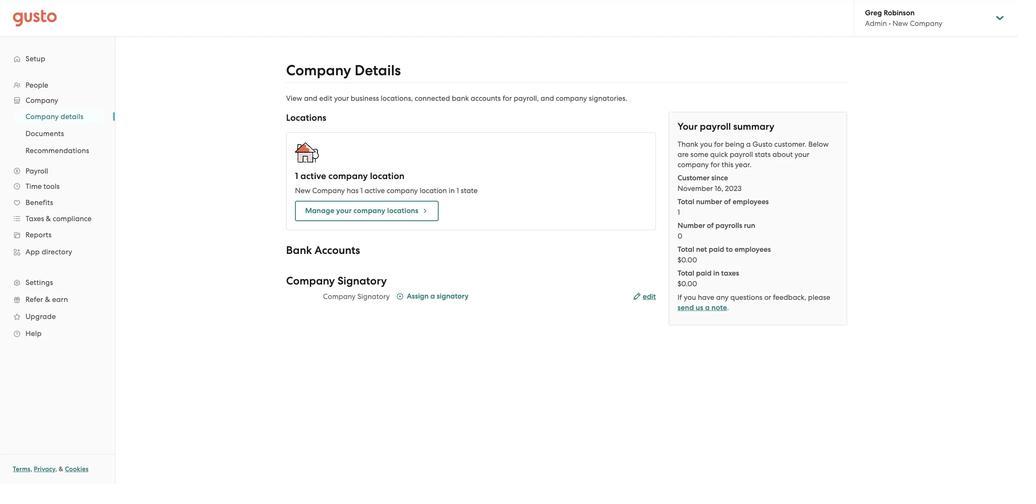 Task type: vqa. For each thing, say whether or not it's contained in the screenshot.


Task type: locate. For each thing, give the bounding box(es) containing it.
2 and from the left
[[541, 94, 555, 103]]

total number of employees 1 number of payrolls run 0
[[678, 197, 769, 240]]

1 vertical spatial signatory
[[358, 292, 390, 301]]

bank accounts
[[286, 244, 360, 257]]

you up some
[[701, 140, 713, 148]]

customer
[[678, 174, 710, 183]]

and right view
[[304, 94, 318, 103]]

signatory left module__icon___go7vc
[[358, 292, 390, 301]]

1 vertical spatial location
[[420, 186, 447, 195]]

assign a signatory
[[407, 292, 469, 301]]

1 vertical spatial new
[[295, 186, 311, 195]]

app directory
[[26, 248, 72, 256]]

1 $0.00 from the top
[[678, 256, 698, 264]]

0 horizontal spatial a
[[431, 292, 435, 301]]

in left the state at top left
[[449, 186, 455, 195]]

business
[[351, 94, 379, 103]]

employees inside total number of employees 1 number of payrolls run 0
[[733, 197, 769, 206]]

in left taxes
[[714, 269, 720, 278]]

1 total from the top
[[678, 197, 695, 206]]

edit button
[[634, 292, 656, 302]]

0 vertical spatial total
[[678, 197, 695, 206]]

robinson
[[885, 9, 915, 17]]

0 vertical spatial &
[[46, 214, 51, 223]]

total for paid
[[678, 269, 695, 278]]

and right payroll, at the right top of the page
[[541, 94, 555, 103]]

paid left to
[[709, 245, 725, 254]]

0 horizontal spatial active
[[301, 171, 327, 182]]

details
[[355, 62, 401, 79]]

your left business
[[334, 94, 349, 103]]

employees right to
[[735, 245, 772, 254]]

company inside 'greg robinson admin • new company'
[[911, 19, 943, 28]]

signatory
[[338, 274, 387, 288], [358, 292, 390, 301]]

edit
[[320, 94, 333, 103], [643, 292, 656, 301]]

gusto navigation element
[[0, 37, 115, 356]]

list
[[0, 77, 115, 342], [0, 108, 115, 159], [678, 173, 839, 289]]

please
[[809, 293, 831, 302]]

total inside total paid in taxes $0.00
[[678, 269, 695, 278]]

module__icon___go7vc image
[[397, 293, 404, 300]]

0 vertical spatial employees
[[733, 197, 769, 206]]

1 vertical spatial you
[[684, 293, 697, 302]]

a right being
[[747, 140, 751, 148]]

your down "customer."
[[795, 150, 810, 159]]

.
[[728, 303, 730, 312]]

0 horizontal spatial new
[[295, 186, 311, 195]]

$0.00 down net
[[678, 256, 698, 264]]

0 horizontal spatial ,
[[30, 465, 32, 473]]

2023
[[726, 184, 742, 193]]

of down 2023
[[725, 197, 732, 206]]

,
[[30, 465, 32, 473], [55, 465, 57, 473]]

new company has 1 active company location in 1 state
[[295, 186, 478, 195]]

total inside total net paid to employees $0.00
[[678, 245, 695, 254]]

documents link
[[15, 126, 106, 141]]

locations,
[[381, 94, 413, 103]]

location left the state at top left
[[420, 186, 447, 195]]

0 horizontal spatial edit
[[320, 94, 333, 103]]

1 vertical spatial for
[[715, 140, 724, 148]]

0 vertical spatial for
[[503, 94, 512, 103]]

employees down 2023
[[733, 197, 769, 206]]

refer
[[26, 295, 43, 304]]

1 horizontal spatial of
[[725, 197, 732, 206]]

bank
[[452, 94, 469, 103]]

if you have any questions or feedback, please send us a note .
[[678, 293, 831, 312]]

of left payrolls
[[708, 221, 714, 230]]

total inside total number of employees 1 number of payrolls run 0
[[678, 197, 695, 206]]

1 horizontal spatial you
[[701, 140, 713, 148]]

for up quick
[[715, 140, 724, 148]]

0 vertical spatial in
[[449, 186, 455, 195]]

1 vertical spatial payroll
[[730, 150, 754, 159]]

0 vertical spatial signatory
[[338, 274, 387, 288]]

greg robinson admin • new company
[[866, 9, 943, 28]]

1 horizontal spatial edit
[[643, 292, 656, 301]]

company inside 'dropdown button'
[[26, 96, 58, 105]]

0 vertical spatial paid
[[709, 245, 725, 254]]

compliance
[[53, 214, 92, 223]]

employees
[[733, 197, 769, 206], [735, 245, 772, 254]]

0 vertical spatial a
[[747, 140, 751, 148]]

and
[[304, 94, 318, 103], [541, 94, 555, 103]]

active
[[301, 171, 327, 182], [365, 186, 385, 195]]

documents
[[26, 129, 64, 138]]

16,
[[715, 184, 724, 193]]

benefits
[[26, 198, 53, 207]]

1 vertical spatial active
[[365, 186, 385, 195]]

1 vertical spatial a
[[431, 292, 435, 301]]

manage your company locations
[[305, 206, 419, 215]]

for left payroll, at the right top of the page
[[503, 94, 512, 103]]

you inside thank you for being a gusto customer. below are some quick payroll stats about your company for this year.
[[701, 140, 713, 148]]

1 vertical spatial &
[[45, 295, 50, 304]]

2 vertical spatial for
[[711, 160, 721, 169]]

active up manage
[[301, 171, 327, 182]]

recommendations link
[[15, 143, 106, 158]]

0 vertical spatial you
[[701, 140, 713, 148]]

paid down net
[[697, 269, 712, 278]]

signatory down the accounts
[[338, 274, 387, 288]]

1 horizontal spatial location
[[420, 186, 447, 195]]

a
[[747, 140, 751, 148], [431, 292, 435, 301], [706, 303, 710, 312]]

company left signatories.
[[556, 94, 588, 103]]

1 horizontal spatial in
[[714, 269, 720, 278]]

edit left "if"
[[643, 292, 656, 301]]

2 $0.00 from the top
[[678, 280, 698, 288]]

1 vertical spatial edit
[[643, 292, 656, 301]]

1 vertical spatial in
[[714, 269, 720, 278]]

1 horizontal spatial new
[[893, 19, 909, 28]]

view and edit your business locations, connected bank accounts for payroll, and company signatories.
[[286, 94, 628, 103]]

details
[[61, 112, 84, 121]]

new
[[893, 19, 909, 28], [295, 186, 311, 195]]

below
[[809, 140, 830, 148]]

total for number
[[678, 197, 695, 206]]

0 horizontal spatial location
[[370, 171, 405, 182]]

1 active company location
[[295, 171, 405, 182]]

locations
[[388, 206, 419, 215]]

since
[[712, 174, 729, 183]]

& left cookies
[[59, 465, 63, 473]]

total down 0
[[678, 245, 695, 254]]

payroll inside thank you for being a gusto customer. below are some quick payroll stats about your company for this year.
[[730, 150, 754, 159]]

a inside if you have any questions or feedback, please send us a note .
[[706, 303, 710, 312]]

payroll up being
[[700, 121, 732, 132]]

admin
[[866, 19, 888, 28]]

list containing people
[[0, 77, 115, 342]]

3 total from the top
[[678, 269, 695, 278]]

taxes & compliance button
[[9, 211, 106, 226]]

accounts
[[315, 244, 360, 257]]

you inside if you have any questions or feedback, please send us a note .
[[684, 293, 697, 302]]

0 vertical spatial $0.00
[[678, 256, 698, 264]]

1 vertical spatial total
[[678, 245, 695, 254]]

1 horizontal spatial and
[[541, 94, 555, 103]]

1 vertical spatial your
[[795, 150, 810, 159]]

0 horizontal spatial you
[[684, 293, 697, 302]]

tools
[[44, 182, 60, 191]]

terms link
[[13, 465, 30, 473]]

$0.00 inside total net paid to employees $0.00
[[678, 256, 698, 264]]

refer & earn link
[[9, 292, 106, 307]]

0 vertical spatial location
[[370, 171, 405, 182]]

upgrade
[[26, 312, 56, 321]]

& for earn
[[45, 295, 50, 304]]

locations
[[286, 112, 327, 123]]

company down some
[[678, 160, 709, 169]]

edit up the locations
[[320, 94, 333, 103]]

location
[[370, 171, 405, 182], [420, 186, 447, 195]]

1 vertical spatial of
[[708, 221, 714, 230]]

total up "if"
[[678, 269, 695, 278]]

payroll
[[26, 167, 48, 175]]

2 horizontal spatial a
[[747, 140, 751, 148]]

, left the cookies "button" on the bottom left of the page
[[55, 465, 57, 473]]

a right assign on the left bottom
[[431, 292, 435, 301]]

1 horizontal spatial ,
[[55, 465, 57, 473]]

2 vertical spatial your
[[337, 206, 352, 215]]

privacy
[[34, 465, 55, 473]]

a right us
[[706, 303, 710, 312]]

$0.00 up "if"
[[678, 280, 698, 288]]

total down november on the top right of the page
[[678, 197, 695, 206]]

2 , from the left
[[55, 465, 57, 473]]

location up new company has 1 active company location in 1 state
[[370, 171, 405, 182]]

1 vertical spatial employees
[[735, 245, 772, 254]]

your
[[334, 94, 349, 103], [795, 150, 810, 159], [337, 206, 352, 215]]

your down has
[[337, 206, 352, 215]]

0 vertical spatial payroll
[[700, 121, 732, 132]]

terms
[[13, 465, 30, 473]]

& right taxes
[[46, 214, 51, 223]]

company
[[556, 94, 588, 103], [678, 160, 709, 169], [329, 171, 368, 182], [387, 186, 418, 195], [354, 206, 386, 215]]

company down has
[[354, 206, 386, 215]]

&
[[46, 214, 51, 223], [45, 295, 50, 304], [59, 465, 63, 473]]

0 vertical spatial new
[[893, 19, 909, 28]]

payroll up year. on the top of the page
[[730, 150, 754, 159]]

0 vertical spatial active
[[301, 171, 327, 182]]

you right "if"
[[684, 293, 697, 302]]

1 horizontal spatial a
[[706, 303, 710, 312]]

1 , from the left
[[30, 465, 32, 473]]

& inside dropdown button
[[46, 214, 51, 223]]

are
[[678, 150, 689, 159]]

company up locations
[[387, 186, 418, 195]]

total net paid to employees $0.00
[[678, 245, 772, 264]]

active up manage your company locations link
[[365, 186, 385, 195]]

has
[[347, 186, 359, 195]]

for
[[503, 94, 512, 103], [715, 140, 724, 148], [711, 160, 721, 169]]

for down quick
[[711, 160, 721, 169]]

1 vertical spatial paid
[[697, 269, 712, 278]]

you
[[701, 140, 713, 148], [684, 293, 697, 302]]

2 vertical spatial total
[[678, 269, 695, 278]]

& left the earn
[[45, 295, 50, 304]]

1
[[295, 171, 299, 182], [361, 186, 363, 195], [457, 186, 459, 195], [678, 208, 681, 217]]

1 vertical spatial $0.00
[[678, 280, 698, 288]]

0 horizontal spatial and
[[304, 94, 318, 103]]

, left privacy in the bottom of the page
[[30, 465, 32, 473]]

new up manage
[[295, 186, 311, 195]]

your payroll summary
[[678, 121, 775, 132]]

•
[[890, 19, 892, 28]]

number
[[678, 221, 706, 230]]

reports link
[[9, 227, 106, 243]]

privacy link
[[34, 465, 55, 473]]

2 total from the top
[[678, 245, 695, 254]]

new down "robinson"
[[893, 19, 909, 28]]

2 vertical spatial a
[[706, 303, 710, 312]]



Task type: describe. For each thing, give the bounding box(es) containing it.
you for some
[[701, 140, 713, 148]]

view
[[286, 94, 303, 103]]

number
[[697, 197, 723, 206]]

$0.00 inside total paid in taxes $0.00
[[678, 280, 698, 288]]

employees inside total net paid to employees $0.00
[[735, 245, 772, 254]]

questions
[[731, 293, 763, 302]]

edit inside button
[[643, 292, 656, 301]]

recommendations
[[26, 146, 89, 155]]

customer since november 16, 2023
[[678, 174, 742, 193]]

total for net
[[678, 245, 695, 254]]

0 horizontal spatial of
[[708, 221, 714, 230]]

terms , privacy , & cookies
[[13, 465, 89, 473]]

year.
[[736, 160, 752, 169]]

send us a note link
[[678, 303, 728, 312]]

a inside thank you for being a gusto customer. below are some quick payroll stats about your company for this year.
[[747, 140, 751, 148]]

0 vertical spatial of
[[725, 197, 732, 206]]

being
[[726, 140, 745, 148]]

directory
[[42, 248, 72, 256]]

have
[[698, 293, 715, 302]]

company inside thank you for being a gusto customer. below are some quick payroll stats about your company for this year.
[[678, 160, 709, 169]]

stats
[[755, 150, 771, 159]]

connected
[[415, 94, 450, 103]]

list containing customer since
[[678, 173, 839, 289]]

in inside total paid in taxes $0.00
[[714, 269, 720, 278]]

company button
[[9, 93, 106, 108]]

taxes
[[722, 269, 740, 278]]

1 and from the left
[[304, 94, 318, 103]]

net
[[697, 245, 708, 254]]

run
[[745, 221, 756, 230]]

company up has
[[329, 171, 368, 182]]

paid inside total net paid to employees $0.00
[[709, 245, 725, 254]]

your inside thank you for being a gusto customer. below are some quick payroll stats about your company for this year.
[[795, 150, 810, 159]]

signatories.
[[589, 94, 628, 103]]

feedback,
[[774, 293, 807, 302]]

company details
[[26, 112, 84, 121]]

0 horizontal spatial in
[[449, 186, 455, 195]]

people
[[26, 81, 48, 89]]

customer.
[[775, 140, 807, 148]]

1 horizontal spatial active
[[365, 186, 385, 195]]

0 vertical spatial company signatory
[[286, 274, 387, 288]]

0
[[678, 232, 683, 240]]

accounts
[[471, 94, 501, 103]]

a inside button
[[431, 292, 435, 301]]

gusto
[[753, 140, 773, 148]]

1 inside total number of employees 1 number of payrolls run 0
[[678, 208, 681, 217]]

1 vertical spatial company signatory
[[323, 292, 390, 301]]

payroll,
[[514, 94, 539, 103]]

you for us
[[684, 293, 697, 302]]

paid inside total paid in taxes $0.00
[[697, 269, 712, 278]]

some
[[691, 150, 709, 159]]

thank
[[678, 140, 699, 148]]

reports
[[26, 231, 52, 239]]

setup link
[[9, 51, 106, 66]]

app
[[26, 248, 40, 256]]

to
[[727, 245, 734, 254]]

us
[[696, 303, 704, 312]]

people button
[[9, 77, 106, 93]]

settings link
[[9, 275, 106, 290]]

help
[[26, 329, 42, 338]]

if
[[678, 293, 683, 302]]

taxes
[[26, 214, 44, 223]]

2 vertical spatial &
[[59, 465, 63, 473]]

total paid in taxes $0.00
[[678, 269, 740, 288]]

your
[[678, 121, 698, 132]]

new inside 'greg robinson admin • new company'
[[893, 19, 909, 28]]

thank you for being a gusto customer. below are some quick payroll stats about your company for this year.
[[678, 140, 830, 169]]

& for compliance
[[46, 214, 51, 223]]

settings
[[26, 278, 53, 287]]

greg
[[866, 9, 883, 17]]

any
[[717, 293, 729, 302]]

company details link
[[15, 109, 106, 124]]

or
[[765, 293, 772, 302]]

bank
[[286, 244, 312, 257]]

home image
[[13, 10, 57, 27]]

note
[[712, 303, 728, 312]]

0 vertical spatial edit
[[320, 94, 333, 103]]

refer & earn
[[26, 295, 68, 304]]

upgrade link
[[9, 309, 106, 324]]

benefits link
[[9, 195, 106, 210]]

payrolls
[[716, 221, 743, 230]]

list containing company details
[[0, 108, 115, 159]]

november
[[678, 184, 714, 193]]

send
[[678, 303, 695, 312]]

time
[[26, 182, 42, 191]]

time tools button
[[9, 179, 106, 194]]

signatory
[[437, 292, 469, 301]]

quick
[[711, 150, 729, 159]]

company details
[[286, 62, 401, 79]]

cookies
[[65, 465, 89, 473]]

manage
[[305, 206, 335, 215]]

help link
[[9, 326, 106, 341]]

0 vertical spatial your
[[334, 94, 349, 103]]

manage your company locations link
[[295, 201, 439, 221]]

this
[[722, 160, 734, 169]]

about
[[773, 150, 794, 159]]



